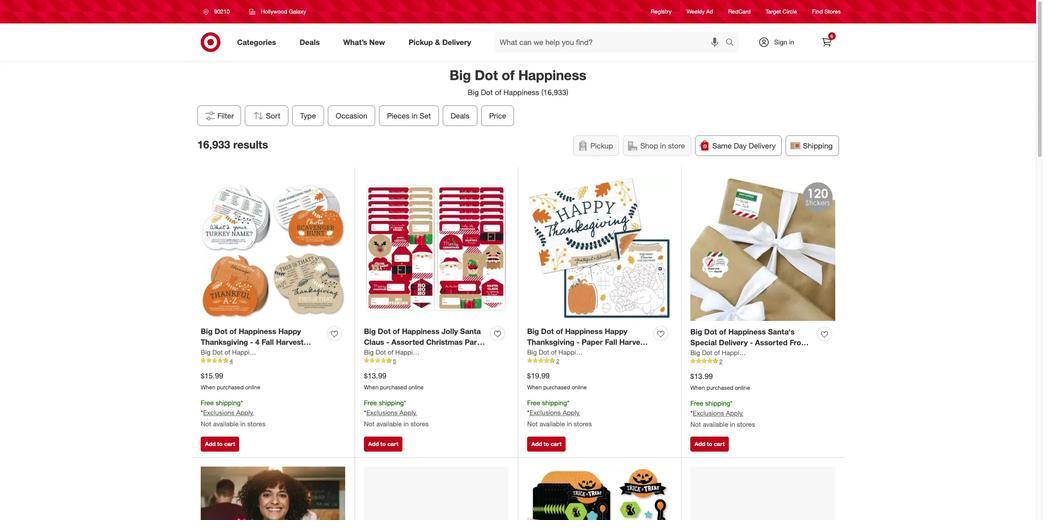 Task type: vqa. For each thing, say whether or not it's contained in the screenshot.


Task type: locate. For each thing, give the bounding box(es) containing it.
0 horizontal spatial thanksgiving
[[201, 338, 248, 347]]

0 horizontal spatial 2
[[557, 358, 560, 365]]

apply. for of
[[563, 409, 581, 417]]

free shipping * * exclusions apply. not available in stores for of
[[528, 400, 592, 429]]

happy up activity
[[605, 327, 628, 336]]

shipping for bundle
[[216, 400, 241, 408]]

shipping
[[216, 400, 241, 408], [379, 400, 404, 408], [542, 400, 567, 408], [706, 400, 731, 408]]

free
[[201, 400, 214, 408], [364, 400, 377, 408], [528, 400, 541, 408], [691, 400, 704, 408]]

party up placemats
[[528, 348, 547, 358]]

-
[[250, 338, 253, 347], [387, 338, 390, 347], [577, 338, 580, 347], [250, 348, 253, 358], [308, 348, 312, 358], [419, 348, 422, 358], [608, 348, 611, 358], [395, 359, 398, 369], [438, 359, 441, 369], [567, 359, 570, 369]]

2 stickers from the left
[[457, 359, 486, 369]]

add for big dot of happiness happy thanksgiving - 4 fall harvest party games - 10 cards each - gamerific bundle
[[205, 441, 216, 448]]

free shipping * * exclusions apply. not available in stores for stickers
[[364, 400, 429, 429]]

1 horizontal spatial 2
[[720, 358, 723, 365]]

stores
[[825, 8, 841, 15]]

2 thanksgiving from the left
[[528, 338, 575, 347]]

fall inside big dot of happiness happy thanksgiving - paper fall harvest party coloring sheets - activity placemats - set of 16
[[605, 338, 618, 347]]

add to cart
[[205, 441, 235, 448], [368, 441, 399, 448], [532, 441, 562, 448], [695, 441, 725, 448]]

big inside big dot of happiness jolly santa claus - assorted christmas party gift tag labels - to and from stickers - 12 sheets - 120 stickers
[[364, 327, 376, 336]]

party inside big dot of happiness jolly santa claus - assorted christmas party gift tag labels - to and from stickers - 12 sheets - 120 stickers
[[465, 338, 484, 347]]

when
[[201, 384, 215, 391], [364, 384, 379, 391], [528, 384, 542, 391], [691, 385, 705, 392]]

cart for of
[[551, 441, 562, 448]]

1 horizontal spatial stickers
[[457, 359, 486, 369]]

$13.99
[[364, 372, 387, 381], [691, 372, 713, 381]]

big for big dot of happiness link related to games
[[201, 348, 211, 356]]

exclusions apply. link
[[203, 409, 254, 417], [366, 409, 417, 417], [530, 409, 581, 417], [693, 410, 744, 418]]

shop in store button
[[623, 136, 692, 156]]

free shipping * * exclusions apply. not available in stores
[[201, 400, 266, 429], [364, 400, 429, 429], [528, 400, 592, 429], [691, 400, 756, 429]]

big dot of happiness happy thanksgiving - 4 fall harvest party games - 10 cards each - gamerific bundle image
[[201, 177, 345, 321], [201, 177, 345, 321]]

target circle link
[[766, 8, 798, 16]]

1 horizontal spatial thanksgiving
[[528, 338, 575, 347]]

4 add from the left
[[695, 441, 706, 448]]

1 horizontal spatial party
[[465, 338, 484, 347]]

happiness for gift big dot of happiness link
[[396, 348, 427, 356]]

bundle
[[238, 359, 263, 369]]

harvest for cards
[[276, 338, 304, 347]]

fall
[[262, 338, 274, 347], [605, 338, 618, 347]]

fall up activity
[[605, 338, 618, 347]]

thanksgiving inside big dot of happiness happy thanksgiving - paper fall harvest party coloring sheets - activity placemats - set of 16
[[528, 338, 575, 347]]

harvest inside "big dot of happiness happy thanksgiving - 4 fall harvest party games - 10 cards each - gamerific bundle"
[[276, 338, 304, 347]]

apply. for stickers
[[400, 409, 417, 417]]

2 horizontal spatial party
[[528, 348, 547, 358]]

deals for deals button
[[451, 111, 470, 121]]

of inside "big dot of happiness happy thanksgiving - 4 fall harvest party games - 10 cards each - gamerific bundle"
[[230, 327, 237, 336]]

big dot of happiness link
[[201, 348, 264, 357], [364, 348, 427, 357], [528, 348, 590, 357], [691, 348, 754, 358]]

5 link
[[364, 357, 509, 366]]

2 link
[[528, 357, 672, 366], [691, 358, 836, 366]]

2 add to cart from the left
[[368, 441, 399, 448]]

4
[[255, 338, 260, 347], [230, 358, 233, 365]]

2 cart from the left
[[388, 441, 399, 448]]

0 horizontal spatial $13.99
[[364, 372, 387, 381]]

to for big dot of happiness jolly santa claus - assorted christmas party gift tag labels - to and from stickers - 12 sheets - 120 stickers
[[381, 441, 386, 448]]

harvest
[[276, 338, 304, 347], [620, 338, 647, 347]]

1 vertical spatial set
[[572, 359, 584, 369]]

dot inside big dot of happiness happy thanksgiving - paper fall harvest party coloring sheets - activity placemats - set of 16
[[541, 327, 554, 336]]

big dot of happiness santa's special delivery - assorted from santa claus christmas gift tag labels - to and from stickers - 12 sheets - 120 stickers image
[[691, 177, 836, 322], [691, 177, 836, 322]]

add to cart for big dot of happiness happy thanksgiving - paper fall harvest party coloring sheets - activity placemats - set of 16
[[532, 441, 562, 448]]

4 cart from the left
[[714, 441, 725, 448]]

stickers down "from"
[[457, 359, 486, 369]]

happiness for big dot of happiness happy thanksgiving - paper fall harvest party coloring sheets - activity placemats - set of 16 link
[[565, 327, 603, 336]]

3 add to cart from the left
[[532, 441, 562, 448]]

available for bundle
[[213, 421, 239, 429]]

happy up each
[[278, 327, 301, 336]]

new
[[370, 37, 385, 47]]

*
[[241, 400, 243, 408], [404, 400, 406, 408], [567, 400, 570, 408], [731, 400, 733, 408], [201, 409, 203, 417], [364, 409, 366, 417], [528, 409, 530, 417], [691, 410, 693, 418]]

0 vertical spatial sheets
[[582, 348, 606, 358]]

party for big dot of happiness happy thanksgiving - paper fall harvest party coloring sheets - activity placemats - set of 16
[[528, 348, 547, 358]]

happiness inside big dot of happiness jolly santa claus - assorted christmas party gift tag labels - to and from stickers - 12 sheets - 120 stickers
[[402, 327, 440, 336]]

party up gamerific
[[201, 348, 220, 358]]

2 fall from the left
[[605, 338, 618, 347]]

shop in store
[[641, 141, 685, 151]]

pickup inside button
[[591, 141, 613, 151]]

search button
[[722, 32, 744, 54]]

4 left the bundle
[[230, 358, 233, 365]]

available for stickers
[[377, 421, 402, 429]]

galaxy
[[289, 8, 306, 15]]

0 horizontal spatial pickup
[[409, 37, 433, 47]]

not for big dot of happiness happy thanksgiving - 4 fall harvest party games - 10 cards each - gamerific bundle
[[201, 421, 211, 429]]

big dot of happiness assorted red and green holiday - christmas money and gift card sleeves - nifty gifty card holders - 8 ct image
[[201, 468, 345, 521], [201, 468, 345, 521]]

1 add from the left
[[205, 441, 216, 448]]

3 to from the left
[[544, 441, 549, 448]]

1 horizontal spatial harvest
[[620, 338, 647, 347]]

hollywood galaxy
[[261, 8, 306, 15]]

party
[[465, 338, 484, 347], [201, 348, 220, 358], [528, 348, 547, 358]]

not
[[201, 421, 211, 429], [364, 421, 375, 429], [528, 421, 538, 429], [691, 421, 701, 429]]

1 vertical spatial 4
[[230, 358, 233, 365]]

activity
[[613, 348, 640, 358]]

1 cart from the left
[[224, 441, 235, 448]]

apply. for bundle
[[236, 409, 254, 417]]

0 horizontal spatial delivery
[[443, 37, 471, 47]]

delivery right &
[[443, 37, 471, 47]]

dot
[[475, 67, 498, 84], [481, 88, 493, 97], [215, 327, 228, 336], [378, 327, 391, 336], [541, 327, 554, 336], [212, 348, 223, 356], [376, 348, 386, 356], [539, 348, 550, 356], [702, 349, 713, 357]]

big dot of happiness for gift
[[364, 348, 427, 356]]

exclusions apply. link for of
[[530, 409, 581, 417]]

online for stickers
[[409, 384, 424, 391]]

deals down galaxy
[[300, 37, 320, 47]]

pickup & delivery link
[[401, 32, 483, 53]]

cards
[[265, 348, 286, 358]]

2 add to cart button from the left
[[364, 437, 403, 452]]

2 happy from the left
[[605, 327, 628, 336]]

purchased inside $15.99 when purchased online
[[217, 384, 244, 391]]

thanksgiving inside "big dot of happiness happy thanksgiving - 4 fall harvest party games - 10 cards each - gamerific bundle"
[[201, 338, 248, 347]]

party for big dot of happiness happy thanksgiving - 4 fall harvest party games - 10 cards each - gamerific bundle
[[201, 348, 220, 358]]

set inside big dot of happiness happy thanksgiving - paper fall harvest party coloring sheets - activity placemats - set of 16
[[572, 359, 584, 369]]

of
[[502, 67, 515, 84], [495, 88, 502, 97], [230, 327, 237, 336], [393, 327, 400, 336], [556, 327, 563, 336], [225, 348, 230, 356], [388, 348, 394, 356], [551, 348, 557, 356], [715, 349, 720, 357], [586, 359, 593, 369]]

sheets down paper
[[582, 348, 606, 358]]

2 add from the left
[[368, 441, 379, 448]]

categories
[[237, 37, 276, 47]]

party inside big dot of happiness happy thanksgiving - paper fall harvest party coloring sheets - activity placemats - set of 16
[[528, 348, 547, 358]]

set right pieces
[[420, 111, 431, 121]]

16,933
[[197, 138, 230, 151]]

deals inside button
[[451, 111, 470, 121]]

dot for big dot of happiness happy thanksgiving - 4 fall harvest party games - 10 cards each - gamerific bundle 'link' at the bottom of the page
[[215, 327, 228, 336]]

0 horizontal spatial set
[[420, 111, 431, 121]]

1 horizontal spatial pickup
[[591, 141, 613, 151]]

big
[[450, 67, 471, 84], [468, 88, 479, 97], [201, 327, 213, 336], [364, 327, 376, 336], [528, 327, 539, 336], [201, 348, 211, 356], [364, 348, 374, 356], [528, 348, 537, 356], [691, 349, 701, 357]]

0 horizontal spatial stickers
[[364, 359, 393, 369]]

happiness for big dot of happiness happy thanksgiving - 4 fall harvest party games - 10 cards each - gamerific bundle 'link' at the bottom of the page
[[239, 327, 276, 336]]

1 horizontal spatial 2 link
[[691, 358, 836, 366]]

weekly ad link
[[687, 8, 714, 16]]

happy for activity
[[605, 327, 628, 336]]

dot for gift big dot of happiness link
[[376, 348, 386, 356]]

exclusions for big dot of happiness happy thanksgiving - 4 fall harvest party games - 10 cards each - gamerific bundle
[[203, 409, 235, 417]]

exclusions
[[203, 409, 235, 417], [366, 409, 398, 417], [530, 409, 561, 417], [693, 410, 725, 418]]

party down santa
[[465, 338, 484, 347]]

happy inside "big dot of happiness happy thanksgiving - 4 fall harvest party games - 10 cards each - gamerific bundle"
[[278, 327, 301, 336]]

1 horizontal spatial $13.99
[[691, 372, 713, 381]]

deals left price
[[451, 111, 470, 121]]

dot inside "big dot of happiness happy thanksgiving - 4 fall harvest party games - 10 cards each - gamerific bundle"
[[215, 327, 228, 336]]

big dot of happiness jolly santa claus - assorted christmas party gift tag labels - to and from stickers - 12 sheets - 120 stickers image
[[364, 177, 509, 321], [364, 177, 509, 321]]

big dot of happiness link for coloring
[[528, 348, 590, 357]]

results
[[233, 138, 268, 151]]

party inside "big dot of happiness happy thanksgiving - 4 fall harvest party games - 10 cards each - gamerific bundle"
[[201, 348, 220, 358]]

1 horizontal spatial $13.99 when purchased online
[[691, 372, 750, 392]]

add to cart for big dot of happiness jolly santa claus - assorted christmas party gift tag labels - to and from stickers - 12 sheets - 120 stickers
[[368, 441, 399, 448]]

0 horizontal spatial party
[[201, 348, 220, 358]]

0 horizontal spatial harvest
[[276, 338, 304, 347]]

purchased for stickers
[[380, 384, 407, 391]]

purchased inside '$19.99 when purchased online'
[[544, 384, 570, 391]]

1 horizontal spatial deals
[[451, 111, 470, 121]]

delivery inside button
[[749, 141, 776, 151]]

big dot of happiness happy thanksgiving - paper fall harvest party coloring sheets - activity placemats - set of 16 image
[[528, 177, 672, 321], [528, 177, 672, 321]]

exclusions for big dot of happiness jolly santa claus - assorted christmas party gift tag labels - to and from stickers - 12 sheets - 120 stickers
[[366, 409, 398, 417]]

2 harvest from the left
[[620, 338, 647, 347]]

online
[[245, 384, 260, 391], [409, 384, 424, 391], [572, 384, 587, 391], [735, 385, 750, 392]]

0 horizontal spatial sheets
[[411, 359, 435, 369]]

set down coloring
[[572, 359, 584, 369]]

big dot of happiness jack-o'-lantern halloween - kids halloween party favor kids stickers - 16 sheets - 256 stickers image
[[528, 468, 672, 521], [528, 468, 672, 521]]

3 add from the left
[[532, 441, 542, 448]]

3 cart from the left
[[551, 441, 562, 448]]

0 horizontal spatial $13.99 when purchased online
[[364, 372, 424, 391]]

big inside big dot of happiness happy thanksgiving - paper fall harvest party coloring sheets - activity placemats - set of 16
[[528, 327, 539, 336]]

1 add to cart button from the left
[[201, 437, 240, 452]]

5
[[393, 358, 396, 365]]

$19.99 when purchased online
[[528, 372, 587, 391]]

1 add to cart from the left
[[205, 441, 235, 448]]

santa
[[460, 327, 481, 336]]

0 horizontal spatial 2 link
[[528, 357, 672, 366]]

big for big dot of happiness happy thanksgiving - 4 fall harvest party games - 10 cards each - gamerific bundle 'link' at the bottom of the page
[[201, 327, 213, 336]]

$13.99 when purchased online
[[364, 372, 424, 391], [691, 372, 750, 392]]

what's new link
[[335, 32, 397, 53]]

pieces in set button
[[379, 106, 439, 126]]

0 horizontal spatial deals
[[300, 37, 320, 47]]

dot for coloring's big dot of happiness link
[[539, 348, 550, 356]]

hollywood galaxy button
[[244, 3, 312, 20]]

dot inside big dot of happiness jolly santa claus - assorted christmas party gift tag labels - to and from stickers - 12 sheets - 120 stickers
[[378, 327, 391, 336]]

- left 10
[[250, 348, 253, 358]]

$13.99 when purchased online for 5
[[364, 372, 424, 391]]

1 horizontal spatial sheets
[[582, 348, 606, 358]]

harvest up each
[[276, 338, 304, 347]]

big inside "big dot of happiness happy thanksgiving - 4 fall harvest party games - 10 cards each - gamerific bundle"
[[201, 327, 213, 336]]

and
[[435, 348, 448, 358]]

2 to from the left
[[381, 441, 386, 448]]

1 fall from the left
[[262, 338, 274, 347]]

purchased for bundle
[[217, 384, 244, 391]]

big for big dot of happiness jolly santa claus - assorted christmas party gift tag labels - to and from stickers - 12 sheets - 120 stickers link
[[364, 327, 376, 336]]

$15.99
[[201, 372, 223, 381]]

big dot of happiness happy thanksgiving - bingo cards and markers - fall harvest party bingo game - set of 18 image
[[691, 468, 836, 521], [691, 468, 836, 521]]

0 horizontal spatial fall
[[262, 338, 274, 347]]

1 horizontal spatial 4
[[255, 338, 260, 347]]

3 add to cart button from the left
[[528, 437, 566, 452]]

1 horizontal spatial set
[[572, 359, 584, 369]]

1 harvest from the left
[[276, 338, 304, 347]]

0 vertical spatial set
[[420, 111, 431, 121]]

when for big dot of happiness happy thanksgiving - 4 fall harvest party games - 10 cards each - gamerific bundle
[[201, 384, 215, 391]]

fall up cards
[[262, 338, 274, 347]]

1 vertical spatial sheets
[[411, 359, 435, 369]]

stickers down "tag"
[[364, 359, 393, 369]]

happiness inside "big dot of happiness happy thanksgiving - 4 fall harvest party games - 10 cards each - gamerific bundle"
[[239, 327, 276, 336]]

What can we help you find? suggestions appear below search field
[[494, 32, 728, 53]]

- down coloring
[[567, 359, 570, 369]]

when inside $15.99 when purchased online
[[201, 384, 215, 391]]

pickup
[[409, 37, 433, 47], [591, 141, 613, 151]]

harvest inside big dot of happiness happy thanksgiving - paper fall harvest party coloring sheets - activity placemats - set of 16
[[620, 338, 647, 347]]

deals
[[300, 37, 320, 47], [451, 111, 470, 121]]

0 horizontal spatial happy
[[278, 327, 301, 336]]

ad
[[707, 8, 714, 15]]

when inside '$19.99 when purchased online'
[[528, 384, 542, 391]]

4 inside "big dot of happiness happy thanksgiving - 4 fall harvest party games - 10 cards each - gamerific bundle"
[[255, 338, 260, 347]]

in
[[790, 38, 795, 46], [412, 111, 418, 121], [661, 141, 666, 151], [241, 421, 246, 429], [404, 421, 409, 429], [567, 421, 572, 429], [730, 421, 736, 429]]

stores
[[247, 421, 266, 429], [411, 421, 429, 429], [574, 421, 592, 429], [737, 421, 756, 429]]

happiness
[[519, 67, 587, 84], [504, 88, 540, 97], [239, 327, 276, 336], [402, 327, 440, 336], [565, 327, 603, 336], [232, 348, 264, 356], [396, 348, 427, 356], [559, 348, 590, 356], [722, 349, 754, 357]]

1 vertical spatial deals
[[451, 111, 470, 121]]

0 vertical spatial 4
[[255, 338, 260, 347]]

thanksgiving for coloring
[[528, 338, 575, 347]]

sheets down to at the bottom left of page
[[411, 359, 435, 369]]

happiness inside big dot of happiness happy thanksgiving - paper fall harvest party coloring sheets - activity placemats - set of 16
[[565, 327, 603, 336]]

1 happy from the left
[[278, 327, 301, 336]]

paper
[[582, 338, 603, 347]]

4 up 10
[[255, 338, 260, 347]]

0 vertical spatial pickup
[[409, 37, 433, 47]]

1 vertical spatial pickup
[[591, 141, 613, 151]]

1 thanksgiving from the left
[[201, 338, 248, 347]]

1 horizontal spatial happy
[[605, 327, 628, 336]]

happy inside big dot of happiness happy thanksgiving - paper fall harvest party coloring sheets - activity placemats - set of 16
[[605, 327, 628, 336]]

delivery right the day
[[749, 141, 776, 151]]

2 link for $19.99
[[528, 357, 672, 366]]

0 vertical spatial deals
[[300, 37, 320, 47]]

2
[[557, 358, 560, 365], [720, 358, 723, 365]]

1 stickers from the left
[[364, 359, 393, 369]]

sheets inside big dot of happiness jolly santa claus - assorted christmas party gift tag labels - to and from stickers - 12 sheets - 120 stickers
[[411, 359, 435, 369]]

delivery for pickup & delivery
[[443, 37, 471, 47]]

- left 12
[[395, 359, 398, 369]]

coloring
[[549, 348, 579, 358]]

to
[[217, 441, 223, 448], [381, 441, 386, 448], [544, 441, 549, 448], [707, 441, 713, 448]]

exclusions apply. link for stickers
[[366, 409, 417, 417]]

pieces in set
[[387, 111, 431, 121]]

pickup for pickup & delivery
[[409, 37, 433, 47]]

delivery
[[443, 37, 471, 47], [749, 141, 776, 151]]

6
[[831, 33, 834, 39]]

add for big dot of happiness jolly santa claus - assorted christmas party gift tag labels - to and from stickers - 12 sheets - 120 stickers
[[368, 441, 379, 448]]

big dot of happiness big dot of happiness (16,933)
[[450, 67, 587, 97]]

shipping button
[[786, 136, 839, 156]]

search
[[722, 38, 744, 48]]

happiness for big dot of happiness link related to games
[[232, 348, 264, 356]]

2 for $19.99
[[557, 358, 560, 365]]

0 vertical spatial delivery
[[443, 37, 471, 47]]

deals for the deals "link" on the left top of the page
[[300, 37, 320, 47]]

not for big dot of happiness happy thanksgiving - paper fall harvest party coloring sheets - activity placemats - set of 16
[[528, 421, 538, 429]]

1 horizontal spatial fall
[[605, 338, 618, 347]]

big dot of happiness
[[201, 348, 264, 356], [364, 348, 427, 356], [528, 348, 590, 356], [691, 349, 754, 357]]

4 add to cart from the left
[[695, 441, 725, 448]]

online inside $15.99 when purchased online
[[245, 384, 260, 391]]

1 vertical spatial delivery
[[749, 141, 776, 151]]

same day delivery button
[[695, 136, 782, 156]]

deals inside "link"
[[300, 37, 320, 47]]

- up the bundle
[[250, 338, 253, 347]]

available for of
[[540, 421, 565, 429]]

thanksgiving up games
[[201, 338, 248, 347]]

1 horizontal spatial delivery
[[749, 141, 776, 151]]

harvest up activity
[[620, 338, 647, 347]]

find stores link
[[813, 8, 841, 16]]

big dot of happiness jack-o'-lantern halloween - bingo cards and markers - kids halloween party bingo game - set of 18 image
[[364, 468, 509, 521], [364, 468, 509, 521]]

cart
[[224, 441, 235, 448], [388, 441, 399, 448], [551, 441, 562, 448], [714, 441, 725, 448]]

- left to at the bottom left of page
[[419, 348, 422, 358]]

big dot of happiness happy thanksgiving - paper fall harvest party coloring sheets - activity placemats - set of 16 link
[[528, 327, 650, 369]]

1 to from the left
[[217, 441, 223, 448]]

thanksgiving
[[201, 338, 248, 347], [528, 338, 575, 347]]

dot for big dot of happiness jolly santa claus - assorted christmas party gift tag labels - to and from stickers - 12 sheets - 120 stickers link
[[378, 327, 391, 336]]

online inside '$19.99 when purchased online'
[[572, 384, 587, 391]]

sign in
[[775, 38, 795, 46]]

2 link for $13.99
[[691, 358, 836, 366]]

0 horizontal spatial 4
[[230, 358, 233, 365]]

thanksgiving up coloring
[[528, 338, 575, 347]]

big dot of happiness happy thanksgiving - 4 fall harvest party games - 10 cards each - gamerific bundle link
[[201, 327, 323, 369]]

fall inside "big dot of happiness happy thanksgiving - 4 fall harvest party games - 10 cards each - gamerific bundle"
[[262, 338, 274, 347]]

4 add to cart button from the left
[[691, 437, 729, 452]]



Task type: describe. For each thing, give the bounding box(es) containing it.
price button
[[481, 106, 514, 126]]

add to cart button for big dot of happiness happy thanksgiving - 4 fall harvest party games - 10 cards each - gamerific bundle
[[201, 437, 240, 452]]

(16,933)
[[542, 88, 569, 97]]

big dot of happiness link for gift
[[364, 348, 427, 357]]

online for of
[[572, 384, 587, 391]]

hollywood
[[261, 8, 288, 15]]

gamerific
[[201, 359, 236, 369]]

target
[[766, 8, 782, 15]]

cart for stickers
[[388, 441, 399, 448]]

$13.99 for 5
[[364, 372, 387, 381]]

redcard
[[729, 8, 751, 15]]

what's new
[[343, 37, 385, 47]]

pickup button
[[573, 136, 620, 156]]

to
[[425, 348, 433, 358]]

dot for big dot of happiness happy thanksgiving - paper fall harvest party coloring sheets - activity placemats - set of 16 link
[[541, 327, 554, 336]]

games
[[222, 348, 247, 358]]

free for big dot of happiness happy thanksgiving - 4 fall harvest party games - 10 cards each - gamerific bundle
[[201, 400, 214, 408]]

tag
[[379, 348, 392, 358]]

stores for bundle
[[247, 421, 266, 429]]

harvest for activity
[[620, 338, 647, 347]]

big dot of happiness happy thanksgiving - paper fall harvest party coloring sheets - activity placemats - set of 16
[[528, 327, 647, 369]]

4 to from the left
[[707, 441, 713, 448]]

same day delivery
[[713, 141, 776, 151]]

when for big dot of happiness happy thanksgiving - paper fall harvest party coloring sheets - activity placemats - set of 16
[[528, 384, 542, 391]]

sort button
[[245, 106, 288, 126]]

gift
[[364, 348, 377, 358]]

sign in link
[[751, 32, 809, 53]]

of inside big dot of happiness jolly santa claus - assorted christmas party gift tag labels - to and from stickers - 12 sheets - 120 stickers
[[393, 327, 400, 336]]

fall for activity
[[605, 338, 618, 347]]

happy for cards
[[278, 327, 301, 336]]

happiness for coloring's big dot of happiness link
[[559, 348, 590, 356]]

day
[[734, 141, 747, 151]]

sign
[[775, 38, 788, 46]]

shipping
[[803, 141, 833, 151]]

set inside button
[[420, 111, 431, 121]]

- left activity
[[608, 348, 611, 358]]

registry
[[651, 8, 672, 15]]

sort
[[266, 111, 280, 121]]

party for big dot of happiness jolly santa claus - assorted christmas party gift tag labels - to and from stickers - 12 sheets - 120 stickers
[[465, 338, 484, 347]]

big for gift big dot of happiness link
[[364, 348, 374, 356]]

- left '120'
[[438, 359, 441, 369]]

deals link
[[292, 32, 332, 53]]

&
[[435, 37, 440, 47]]

to for big dot of happiness happy thanksgiving - paper fall harvest party coloring sheets - activity placemats - set of 16
[[544, 441, 549, 448]]

thanksgiving for games
[[201, 338, 248, 347]]

shipping for stickers
[[379, 400, 404, 408]]

deals button
[[443, 106, 478, 126]]

stores for stickers
[[411, 421, 429, 429]]

redcard link
[[729, 8, 751, 16]]

- up "tag"
[[387, 338, 390, 347]]

16
[[595, 359, 604, 369]]

add to cart button for big dot of happiness jolly santa claus - assorted christmas party gift tag labels - to and from stickers - 12 sheets - 120 stickers
[[364, 437, 403, 452]]

fall for cards
[[262, 338, 274, 347]]

delivery for same day delivery
[[749, 141, 776, 151]]

- left paper
[[577, 338, 580, 347]]

big dot of happiness jolly santa claus - assorted christmas party gift tag labels - to and from stickers - 12 sheets - 120 stickers
[[364, 327, 486, 369]]

weekly
[[687, 8, 705, 15]]

big dot of happiness link for games
[[201, 348, 264, 357]]

12
[[400, 359, 409, 369]]

free shipping * * exclusions apply. not available in stores for bundle
[[201, 400, 266, 429]]

$13.99 when purchased online for 2
[[691, 372, 750, 392]]

add to cart button for big dot of happiness happy thanksgiving - paper fall harvest party coloring sheets - activity placemats - set of 16
[[528, 437, 566, 452]]

each
[[289, 348, 306, 358]]

in inside shop in store button
[[661, 141, 666, 151]]

pickup for pickup
[[591, 141, 613, 151]]

circle
[[783, 8, 798, 15]]

store
[[669, 141, 685, 151]]

big for coloring's big dot of happiness link
[[528, 348, 537, 356]]

when for big dot of happiness jolly santa claus - assorted christmas party gift tag labels - to and from stickers - 12 sheets - 120 stickers
[[364, 384, 379, 391]]

4 inside 4 link
[[230, 358, 233, 365]]

online for bundle
[[245, 384, 260, 391]]

big dot of happiness for coloring
[[528, 348, 590, 356]]

to for big dot of happiness happy thanksgiving - 4 fall harvest party games - 10 cards each - gamerific bundle
[[217, 441, 223, 448]]

type
[[300, 111, 316, 121]]

assorted
[[392, 338, 424, 347]]

big dot of happiness for games
[[201, 348, 264, 356]]

exclusions apply. link for bundle
[[203, 409, 254, 417]]

big for big dot of happiness happy thanksgiving - paper fall harvest party coloring sheets - activity placemats - set of 16 link
[[528, 327, 539, 336]]

90210 button
[[197, 3, 240, 20]]

120
[[443, 359, 455, 369]]

shop
[[641, 141, 659, 151]]

in inside sign in link
[[790, 38, 795, 46]]

cart for bundle
[[224, 441, 235, 448]]

shipping for of
[[542, 400, 567, 408]]

from
[[450, 348, 468, 358]]

2 for $13.99
[[720, 358, 723, 365]]

categories link
[[229, 32, 288, 53]]

filter
[[218, 111, 234, 121]]

placemats
[[528, 359, 565, 369]]

find
[[813, 8, 823, 15]]

6 link
[[817, 32, 837, 53]]

- right each
[[308, 348, 312, 358]]

type button
[[292, 106, 324, 126]]

target circle
[[766, 8, 798, 15]]

claus
[[364, 338, 384, 347]]

90210
[[214, 8, 230, 15]]

occasion
[[336, 111, 367, 121]]

christmas
[[426, 338, 463, 347]]

same
[[713, 141, 732, 151]]

in inside pieces in set button
[[412, 111, 418, 121]]

big dot of happiness happy thanksgiving - 4 fall harvest party games - 10 cards each - gamerific bundle
[[201, 327, 312, 369]]

occasion button
[[328, 106, 375, 126]]

happiness for big dot of happiness jolly santa claus - assorted christmas party gift tag labels - to and from stickers - 12 sheets - 120 stickers link
[[402, 327, 440, 336]]

exclusions for big dot of happiness happy thanksgiving - paper fall harvest party coloring sheets - activity placemats - set of 16
[[530, 409, 561, 417]]

add to cart for big dot of happiness happy thanksgiving - 4 fall harvest party games - 10 cards each - gamerific bundle
[[205, 441, 235, 448]]

big dot of happiness jolly santa claus - assorted christmas party gift tag labels - to and from stickers - 12 sheets - 120 stickers link
[[364, 327, 487, 369]]

sheets inside big dot of happiness happy thanksgiving - paper fall harvest party coloring sheets - activity placemats - set of 16
[[582, 348, 606, 358]]

not for big dot of happiness jolly santa claus - assorted christmas party gift tag labels - to and from stickers - 12 sheets - 120 stickers
[[364, 421, 375, 429]]

what's
[[343, 37, 367, 47]]

weekly ad
[[687, 8, 714, 15]]

stores for of
[[574, 421, 592, 429]]

free for big dot of happiness jolly santa claus - assorted christmas party gift tag labels - to and from stickers - 12 sheets - 120 stickers
[[364, 400, 377, 408]]

purchased for of
[[544, 384, 570, 391]]

4 link
[[201, 357, 345, 366]]

$15.99 when purchased online
[[201, 372, 260, 391]]

registry link
[[651, 8, 672, 16]]

dot for big dot of happiness link related to games
[[212, 348, 223, 356]]

16,933 results
[[197, 138, 268, 151]]

price
[[489, 111, 506, 121]]

labels
[[394, 348, 417, 358]]

free for big dot of happiness happy thanksgiving - paper fall harvest party coloring sheets - activity placemats - set of 16
[[528, 400, 541, 408]]

find stores
[[813, 8, 841, 15]]

10
[[255, 348, 263, 358]]

jolly
[[442, 327, 458, 336]]

$13.99 for 2
[[691, 372, 713, 381]]

pickup & delivery
[[409, 37, 471, 47]]

add for big dot of happiness happy thanksgiving - paper fall harvest party coloring sheets - activity placemats - set of 16
[[532, 441, 542, 448]]



